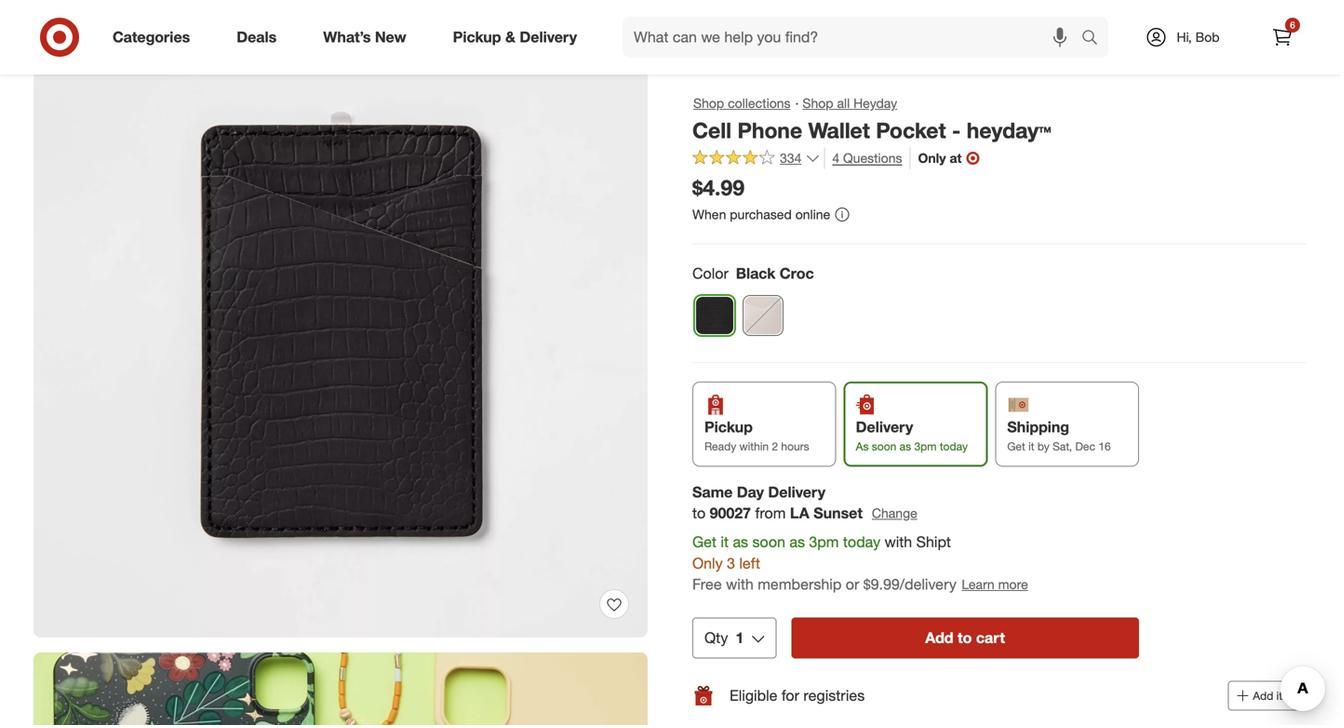 Task type: vqa. For each thing, say whether or not it's contained in the screenshot.
The Run?
no



Task type: describe. For each thing, give the bounding box(es) containing it.
delivery for same day delivery
[[768, 483, 826, 501]]

shop collections button
[[692, 93, 792, 114]]

left
[[739, 554, 760, 572]]

pickup & delivery link
[[437, 17, 600, 58]]

get inside shipping get it by sat, dec 16
[[1007, 439, 1025, 453]]

add item button
[[1228, 681, 1307, 711]]

6
[[1290, 19, 1295, 31]]

soon inside get it as soon as 3pm today with shipt only 3 left free with membership or $9.99/delivery learn more
[[753, 533, 785, 551]]

for
[[782, 687, 799, 705]]

free
[[692, 575, 722, 594]]

collections
[[728, 95, 791, 111]]

cart
[[976, 629, 1005, 647]]

2
[[772, 439, 778, 453]]

by
[[1038, 439, 1050, 453]]

delivery as soon as 3pm today
[[856, 418, 968, 453]]

day
[[737, 483, 764, 501]]

pickup for ready
[[705, 418, 753, 436]]

add for add item
[[1253, 689, 1274, 703]]

or
[[846, 575, 859, 594]]

at
[[950, 150, 962, 166]]

what's
[[323, 28, 371, 46]]

sunset
[[814, 504, 863, 522]]

shop for shop all heyday
[[803, 95, 834, 111]]

same day delivery
[[692, 483, 826, 501]]

what's new link
[[307, 17, 430, 58]]

334
[[780, 150, 802, 166]]

registries
[[804, 687, 865, 705]]

0 horizontal spatial as
[[733, 533, 748, 551]]

0 horizontal spatial to
[[692, 504, 706, 522]]

membership
[[758, 575, 842, 594]]

color
[[692, 264, 729, 282]]

4 questions link
[[824, 148, 902, 169]]

0 vertical spatial only
[[918, 150, 946, 166]]

online
[[796, 206, 830, 222]]

add for add to cart
[[925, 629, 954, 647]]

heyday™
[[967, 117, 1052, 143]]

la
[[790, 504, 810, 522]]

it inside get it as soon as 3pm today with shipt only 3 left free with membership or $9.99/delivery learn more
[[721, 533, 729, 551]]

90027
[[710, 504, 751, 522]]

same
[[692, 483, 733, 501]]

qty
[[705, 629, 728, 647]]

3pm inside delivery as soon as 3pm today
[[914, 439, 937, 453]]

1 horizontal spatial as
[[790, 533, 805, 551]]

add to cart button
[[791, 618, 1139, 659]]

deals
[[237, 28, 277, 46]]

image gallery element
[[34, 23, 648, 725]]

shop all heyday
[[803, 95, 897, 111]]

phone
[[738, 117, 802, 143]]

dec
[[1075, 439, 1096, 453]]

when purchased online
[[692, 206, 830, 222]]

wallet
[[808, 117, 870, 143]]

pocket
[[876, 117, 946, 143]]

deals link
[[221, 17, 300, 58]]

add item
[[1253, 689, 1298, 703]]

heyday
[[854, 95, 897, 111]]

add to cart
[[925, 629, 1005, 647]]

shipt
[[916, 533, 951, 551]]

only inside get it as soon as 3pm today with shipt only 3 left free with membership or $9.99/delivery learn more
[[692, 554, 723, 572]]

to inside add to cart button
[[958, 629, 972, 647]]

shipping get it by sat, dec 16
[[1007, 418, 1111, 453]]

$4.99
[[692, 175, 745, 201]]

change
[[872, 505, 918, 521]]

pickup & delivery
[[453, 28, 577, 46]]

as
[[856, 439, 869, 453]]

4
[[832, 150, 840, 166]]

croc
[[780, 264, 814, 282]]

as inside delivery as soon as 3pm today
[[900, 439, 911, 453]]

eligible
[[730, 687, 778, 705]]



Task type: locate. For each thing, give the bounding box(es) containing it.
questions
[[843, 150, 902, 166]]

0 vertical spatial it
[[1029, 439, 1035, 453]]

shop for shop collections
[[693, 95, 724, 111]]

What can we help you find? suggestions appear below search field
[[623, 17, 1086, 58]]

get
[[1007, 439, 1025, 453], [692, 533, 717, 551]]

purchased
[[730, 206, 792, 222]]

shipping
[[1007, 418, 1070, 436]]

pickup
[[453, 28, 501, 46], [705, 418, 753, 436]]

-
[[952, 117, 961, 143]]

delivery up as at the right
[[856, 418, 913, 436]]

3pm right as at the right
[[914, 439, 937, 453]]

1 vertical spatial it
[[721, 533, 729, 551]]

soon up left
[[753, 533, 785, 551]]

get it as soon as 3pm today with shipt only 3 left free with membership or $9.99/delivery learn more
[[692, 533, 1028, 594]]

sat,
[[1053, 439, 1072, 453]]

0 horizontal spatial it
[[721, 533, 729, 551]]

1 vertical spatial add
[[1253, 689, 1274, 703]]

1 vertical spatial only
[[692, 554, 723, 572]]

learn
[[962, 576, 995, 593]]

0 vertical spatial get
[[1007, 439, 1025, 453]]

when
[[692, 206, 726, 222]]

delivery for pickup & delivery
[[520, 28, 577, 46]]

1 vertical spatial delivery
[[856, 418, 913, 436]]

soon right as at the right
[[872, 439, 897, 453]]

shop up cell
[[693, 95, 724, 111]]

only
[[918, 150, 946, 166], [692, 554, 723, 572]]

add left the item on the right bottom
[[1253, 689, 1274, 703]]

it
[[1029, 439, 1035, 453], [721, 533, 729, 551]]

1 horizontal spatial delivery
[[768, 483, 826, 501]]

6 link
[[1262, 17, 1303, 58]]

0 vertical spatial pickup
[[453, 28, 501, 46]]

today inside get it as soon as 3pm today with shipt only 3 left free with membership or $9.99/delivery learn more
[[843, 533, 881, 551]]

as
[[900, 439, 911, 453], [733, 533, 748, 551], [790, 533, 805, 551]]

ready
[[705, 439, 736, 453]]

16
[[1099, 439, 1111, 453]]

0 horizontal spatial add
[[925, 629, 954, 647]]

delivery
[[520, 28, 577, 46], [856, 418, 913, 436], [768, 483, 826, 501]]

pickup up ready
[[705, 418, 753, 436]]

1 vertical spatial get
[[692, 533, 717, 551]]

all
[[837, 95, 850, 111]]

2 shop from the left
[[803, 95, 834, 111]]

0 horizontal spatial today
[[843, 533, 881, 551]]

cell
[[692, 117, 732, 143]]

to left cart
[[958, 629, 972, 647]]

pickup for &
[[453, 28, 501, 46]]

today down sunset
[[843, 533, 881, 551]]

as up left
[[733, 533, 748, 551]]

$9.99/delivery
[[863, 575, 957, 594]]

shop left all on the right top of page
[[803, 95, 834, 111]]

what's new
[[323, 28, 406, 46]]

334 link
[[692, 148, 820, 170]]

it up 3
[[721, 533, 729, 551]]

1 vertical spatial with
[[726, 575, 754, 594]]

delivery right &
[[520, 28, 577, 46]]

today left by
[[940, 439, 968, 453]]

0 horizontal spatial only
[[692, 554, 723, 572]]

only left at
[[918, 150, 946, 166]]

with
[[885, 533, 912, 551], [726, 575, 754, 594]]

1 horizontal spatial get
[[1007, 439, 1025, 453]]

0 vertical spatial with
[[885, 533, 912, 551]]

from la sunset
[[755, 504, 863, 522]]

3pm down sunset
[[809, 533, 839, 551]]

pickup left &
[[453, 28, 501, 46]]

pickup ready within 2 hours
[[705, 418, 809, 453]]

hours
[[781, 439, 809, 453]]

as down la
[[790, 533, 805, 551]]

1 horizontal spatial shop
[[803, 95, 834, 111]]

0 horizontal spatial delivery
[[520, 28, 577, 46]]

0 horizontal spatial shop
[[693, 95, 724, 111]]

0 vertical spatial to
[[692, 504, 706, 522]]

shop
[[693, 95, 724, 111], [803, 95, 834, 111]]

color black croc
[[692, 264, 814, 282]]

0 horizontal spatial with
[[726, 575, 754, 594]]

1 vertical spatial today
[[843, 533, 881, 551]]

1 horizontal spatial add
[[1253, 689, 1274, 703]]

1 horizontal spatial to
[[958, 629, 972, 647]]

1 vertical spatial to
[[958, 629, 972, 647]]

with down 3
[[726, 575, 754, 594]]

item
[[1277, 689, 1298, 703]]

black
[[736, 264, 776, 282]]

today
[[940, 439, 968, 453], [843, 533, 881, 551]]

0 vertical spatial add
[[925, 629, 954, 647]]

change button
[[871, 503, 918, 524]]

3pm
[[914, 439, 937, 453], [809, 533, 839, 551]]

0 horizontal spatial soon
[[753, 533, 785, 551]]

0 horizontal spatial get
[[692, 533, 717, 551]]

1 vertical spatial soon
[[753, 533, 785, 551]]

1 horizontal spatial only
[[918, 150, 946, 166]]

2 horizontal spatial delivery
[[856, 418, 913, 436]]

0 vertical spatial delivery
[[520, 28, 577, 46]]

more
[[998, 576, 1028, 593]]

get down to 90027
[[692, 533, 717, 551]]

only up free
[[692, 554, 723, 572]]

1 horizontal spatial soon
[[872, 439, 897, 453]]

2 vertical spatial delivery
[[768, 483, 826, 501]]

to
[[692, 504, 706, 522], [958, 629, 972, 647]]

to 90027
[[692, 504, 751, 522]]

shop collections
[[693, 95, 791, 111]]

shop inside button
[[693, 95, 724, 111]]

1
[[736, 629, 744, 647]]

0 vertical spatial today
[[940, 439, 968, 453]]

0 vertical spatial 3pm
[[914, 439, 937, 453]]

it inside shipping get it by sat, dec 16
[[1029, 439, 1035, 453]]

with down change button
[[885, 533, 912, 551]]

bob
[[1196, 29, 1220, 45]]

0 horizontal spatial 3pm
[[809, 533, 839, 551]]

1 horizontal spatial pickup
[[705, 418, 753, 436]]

1 vertical spatial 3pm
[[809, 533, 839, 551]]

1 horizontal spatial it
[[1029, 439, 1035, 453]]

search button
[[1073, 17, 1118, 61]]

1 horizontal spatial 3pm
[[914, 439, 937, 453]]

search
[[1073, 30, 1118, 48]]

only at
[[918, 150, 962, 166]]

&
[[505, 28, 516, 46]]

0 vertical spatial soon
[[872, 439, 897, 453]]

eligible for registries
[[730, 687, 865, 705]]

add left cart
[[925, 629, 954, 647]]

1 horizontal spatial with
[[885, 533, 912, 551]]

pickup inside 'pickup ready within 2 hours'
[[705, 418, 753, 436]]

cell phone wallet pocket - heyday™, 1 of 6 image
[[34, 23, 648, 638]]

cell phone wallet pocket - heyday™
[[692, 117, 1052, 143]]

hi, bob
[[1177, 29, 1220, 45]]

soon
[[872, 439, 897, 453], [753, 533, 785, 551]]

soon inside delivery as soon as 3pm today
[[872, 439, 897, 453]]

0 horizontal spatial pickup
[[453, 28, 501, 46]]

hi,
[[1177, 29, 1192, 45]]

new
[[375, 28, 406, 46]]

to down same
[[692, 504, 706, 522]]

4 questions
[[832, 150, 902, 166]]

get left by
[[1007, 439, 1025, 453]]

it left by
[[1029, 439, 1035, 453]]

3
[[727, 554, 735, 572]]

get inside get it as soon as 3pm today with shipt only 3 left free with membership or $9.99/delivery learn more
[[692, 533, 717, 551]]

delivery up la
[[768, 483, 826, 501]]

within
[[739, 439, 769, 453]]

as right as at the right
[[900, 439, 911, 453]]

1 horizontal spatial today
[[940, 439, 968, 453]]

from
[[755, 504, 786, 522]]

metallic gold - out of stock image
[[744, 296, 783, 335]]

2 horizontal spatial as
[[900, 439, 911, 453]]

1 shop from the left
[[693, 95, 724, 111]]

categories
[[113, 28, 190, 46]]

delivery inside delivery as soon as 3pm today
[[856, 418, 913, 436]]

black croc image
[[695, 296, 734, 335]]

1 vertical spatial pickup
[[705, 418, 753, 436]]

qty 1
[[705, 629, 744, 647]]

today inside delivery as soon as 3pm today
[[940, 439, 968, 453]]

learn more button
[[961, 574, 1029, 595]]

categories link
[[97, 17, 213, 58]]

add
[[925, 629, 954, 647], [1253, 689, 1274, 703]]

3pm inside get it as soon as 3pm today with shipt only 3 left free with membership or $9.99/delivery learn more
[[809, 533, 839, 551]]



